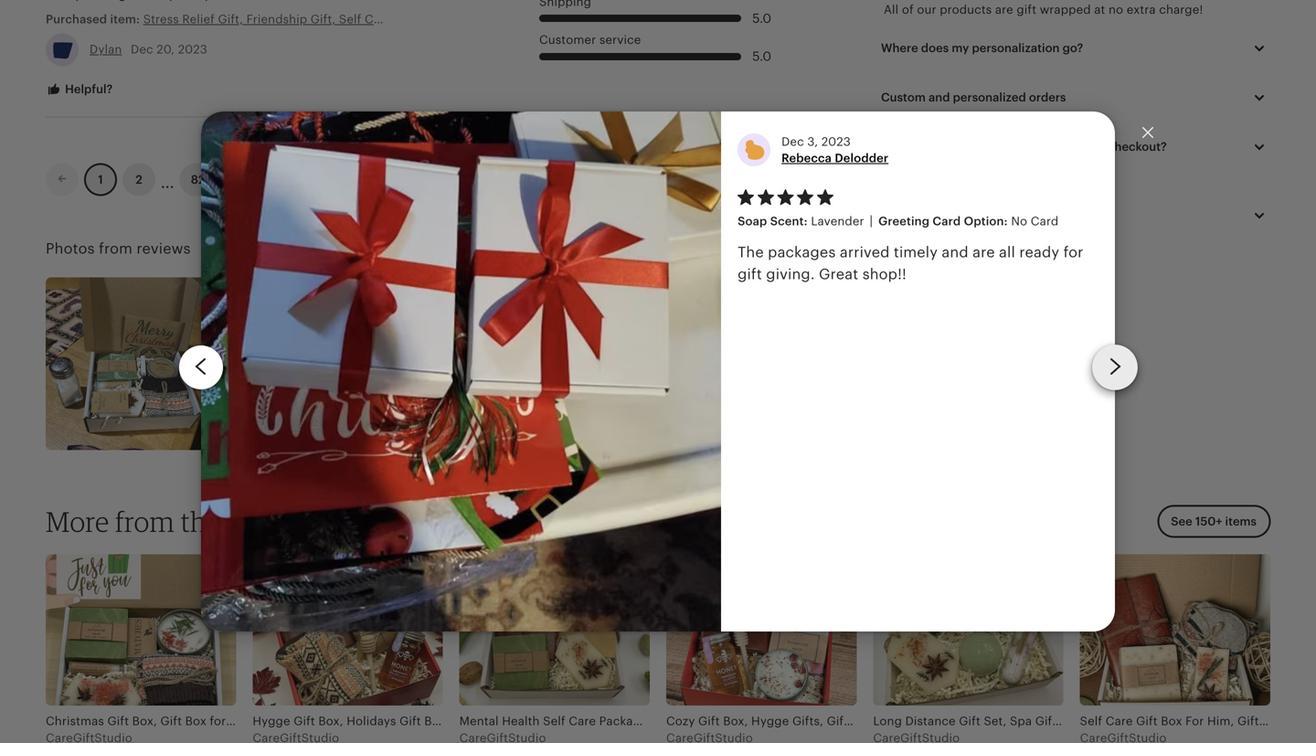 Task type: describe. For each thing, give the bounding box(es) containing it.
1
[[98, 173, 103, 186]]

cozy gift box, hygge gifts, gift set for women, gift basket for mom, cozy care package, mothers day gift from daughter, self care kit image
[[666, 555, 857, 706]]

charge!
[[1160, 3, 1204, 17]]

2 card from the left
[[1031, 215, 1059, 228]]

this
[[181, 505, 227, 539]]

more from this shop
[[46, 505, 293, 539]]

item:
[[110, 12, 140, 26]]

1 card from the left
[[933, 215, 961, 228]]

all
[[884, 3, 899, 17]]

greeting
[[879, 215, 930, 228]]

shop
[[232, 505, 293, 539]]

photos
[[46, 240, 95, 257]]

great
[[819, 266, 859, 282]]

no
[[1109, 3, 1124, 17]]

customer
[[539, 33, 596, 47]]

20,
[[157, 43, 175, 56]]

reviews
[[137, 240, 191, 257]]

photos from reviews dialog
[[0, 0, 1317, 743]]

gift inside the packages arrived timely and are all ready for gift giving. great shop!!
[[738, 266, 762, 282]]

rebecca delodder link
[[782, 151, 889, 165]]

photos from reviews
[[46, 240, 191, 257]]

0 vertical spatial are
[[996, 3, 1014, 17]]

arrived
[[840, 244, 890, 260]]

service
[[600, 33, 641, 47]]

greeting card option: no card
[[879, 215, 1059, 228]]

1 horizontal spatial gift
[[1017, 3, 1037, 17]]

hygge gift box, holidays gift box for friend, christmas gift basket, self care gift set, gift box for her, cozy gift box, cozy care package image
[[253, 555, 443, 706]]

wrapped
[[1040, 3, 1091, 17]]

packages
[[768, 244, 836, 260]]

more
[[46, 505, 109, 539]]

lavender
[[811, 215, 865, 228]]

the
[[738, 244, 764, 260]]

2023 for 20,
[[178, 43, 207, 56]]

our
[[917, 3, 937, 17]]

2 5.0 from the top
[[753, 49, 772, 64]]

christmas gift box, gift box for sister, coworker gift box, self care gift set, christmas basket, gift box for her, hygge gift box, gift set image
[[46, 555, 236, 706]]

follow
[[340, 515, 377, 529]]

delodder
[[835, 151, 889, 165]]

all of our products are gift wrapped at no extra charge!
[[884, 3, 1204, 17]]

of
[[902, 3, 914, 17]]

long distance gift set, spa gift box, best friend gift box, soul sister gift for friend, self care kit, birthday gift basket, thank you gift image
[[873, 555, 1064, 706]]



Task type: vqa. For each thing, say whether or not it's contained in the screenshot.
'a' to the middle
no



Task type: locate. For each thing, give the bounding box(es) containing it.
option:
[[964, 215, 1008, 228]]

2 link
[[123, 163, 155, 196]]

dec left 3,
[[782, 135, 804, 149]]

purchased
[[46, 12, 107, 26]]

gift
[[1017, 3, 1037, 17], [738, 266, 762, 282]]

from
[[99, 240, 133, 257], [115, 505, 175, 539]]

from for reviews
[[99, 240, 133, 257]]

card
[[933, 215, 961, 228], [1031, 215, 1059, 228]]

0 horizontal spatial dec
[[131, 43, 153, 56]]

the packages arrived timely and are all ready for gift giving. great shop!!
[[738, 244, 1084, 282]]

gift left wrapped
[[1017, 3, 1037, 17]]

products
[[940, 3, 992, 17]]

scent:
[[770, 215, 808, 228]]

1 5.0 from the top
[[753, 11, 772, 26]]

card up and
[[933, 215, 961, 228]]

all
[[999, 244, 1016, 260]]

are right products
[[996, 3, 1014, 17]]

1 vertical spatial dec
[[782, 135, 804, 149]]

0 horizontal spatial gift
[[738, 266, 762, 282]]

1 horizontal spatial card
[[1031, 215, 1059, 228]]

self care gift box for him, gift box for father, men gift box, care gift box for men, personalized gift for him, hygge gift box image
[[1080, 555, 1271, 706]]

2
[[136, 173, 142, 186]]

soap scent: lavender
[[738, 215, 865, 228]]

shop!!
[[863, 266, 907, 282]]

extra
[[1127, 3, 1156, 17]]

dec inside dec 3, 2023 rebecca delodder
[[782, 135, 804, 149]]

0 vertical spatial from
[[99, 240, 133, 257]]

for
[[1064, 244, 1084, 260]]

timely
[[894, 244, 938, 260]]

0 vertical spatial gift
[[1017, 3, 1037, 17]]

1 link
[[84, 163, 117, 196]]

1 vertical spatial are
[[973, 244, 995, 260]]

rebecca
[[782, 151, 832, 165]]

giving.
[[766, 266, 815, 282]]

1 horizontal spatial 2023
[[822, 135, 851, 149]]

mental health self care package for her, stress relief gift, self care box for women, care package for her, send a gift, friendship gift box image
[[460, 555, 650, 706]]

follow button
[[304, 505, 390, 538]]

dec 20, 2023
[[127, 43, 207, 56]]

3,
[[808, 135, 818, 149]]

from for this
[[115, 505, 175, 539]]

2023 inside dec 3, 2023 rebecca delodder
[[822, 135, 851, 149]]

0 horizontal spatial card
[[933, 215, 961, 228]]

are
[[996, 3, 1014, 17], [973, 244, 995, 260]]

2023
[[178, 43, 207, 56], [822, 135, 851, 149]]

and
[[942, 244, 969, 260]]

1 vertical spatial 5.0
[[753, 49, 772, 64]]

2023 for 3,
[[822, 135, 851, 149]]

1 vertical spatial 2023
[[822, 135, 851, 149]]

2023 right 20,
[[178, 43, 207, 56]]

…
[[161, 166, 174, 193]]

0 vertical spatial 2023
[[178, 43, 207, 56]]

customer service
[[539, 33, 641, 47]]

from right photos
[[99, 240, 133, 257]]

purchased item:
[[46, 12, 143, 26]]

at
[[1095, 3, 1106, 17]]

soap
[[738, 215, 767, 228]]

ready
[[1020, 244, 1060, 260]]

2023 up rebecca delodder link
[[822, 135, 851, 149]]

822
[[191, 173, 212, 186]]

0 horizontal spatial 2023
[[178, 43, 207, 56]]

gift down the
[[738, 266, 762, 282]]

no
[[1012, 215, 1028, 228]]

0 vertical spatial 5.0
[[753, 11, 772, 26]]

card right no
[[1031, 215, 1059, 228]]

dec left 20,
[[131, 43, 153, 56]]

1 vertical spatial from
[[115, 505, 175, 539]]

1 vertical spatial gift
[[738, 266, 762, 282]]

5.0
[[753, 11, 772, 26], [753, 49, 772, 64]]

dec for dec 3, 2023 rebecca delodder
[[782, 135, 804, 149]]

from left this
[[115, 505, 175, 539]]

dec for dec 20, 2023
[[131, 43, 153, 56]]

dec 3, 2023 rebecca delodder
[[782, 135, 889, 165]]

are left all
[[973, 244, 995, 260]]

dec
[[131, 43, 153, 56], [782, 135, 804, 149]]

are inside the packages arrived timely and are all ready for gift giving. great shop!!
[[973, 244, 995, 260]]

0 vertical spatial dec
[[131, 43, 153, 56]]

822 link
[[180, 163, 223, 196]]

1 horizontal spatial dec
[[782, 135, 804, 149]]



